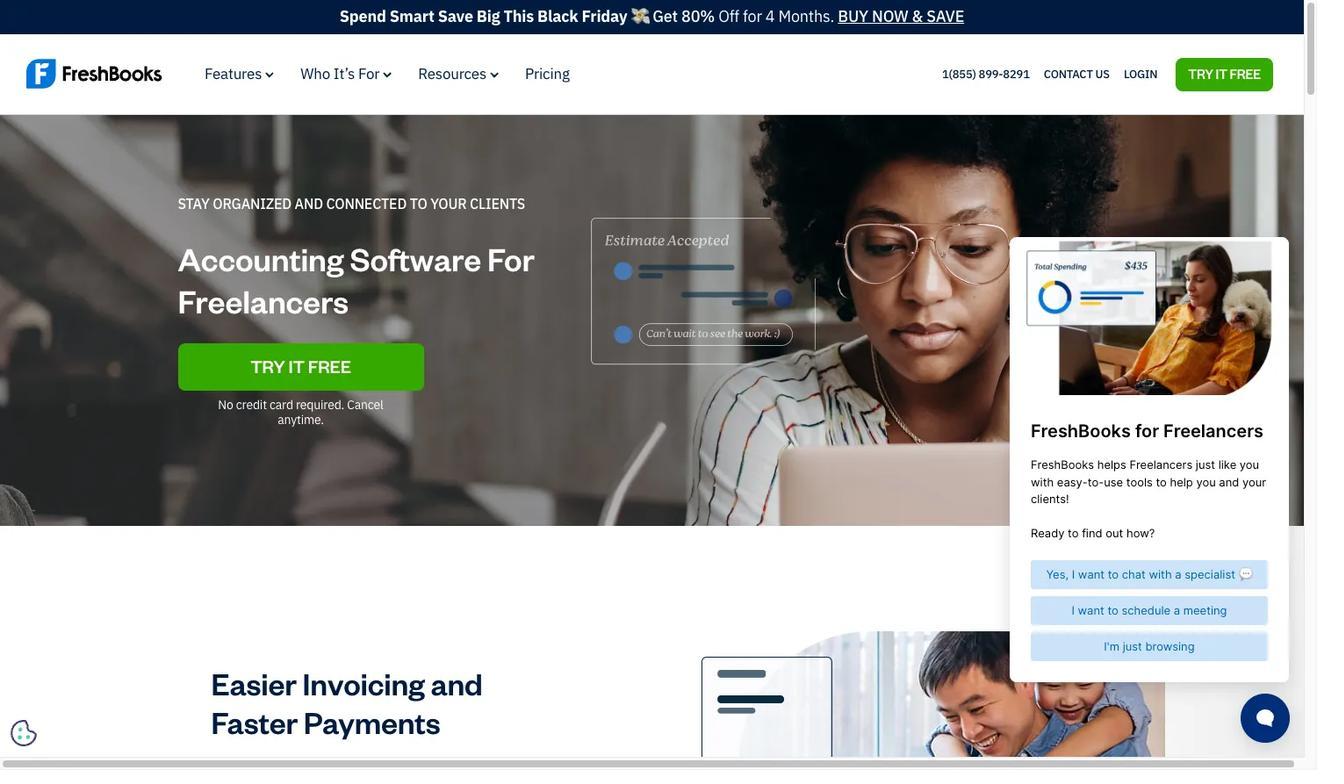 Task type: locate. For each thing, give the bounding box(es) containing it.
friday
[[582, 6, 627, 26]]

and for organized
[[295, 195, 323, 213]]

connected
[[326, 195, 407, 213]]

resources
[[418, 64, 487, 83]]

for for accounting software for freelancers
[[487, 238, 535, 279]]

try it free link
[[178, 343, 424, 391]]

1 horizontal spatial for
[[487, 238, 535, 279]]

login link
[[1124, 63, 1158, 86]]

buy now & save link
[[838, 6, 964, 26]]

try
[[250, 355, 285, 377]]

&
[[912, 6, 923, 26]]

for
[[358, 64, 380, 83], [487, 238, 535, 279]]

no credit card required. cancel anytime.
[[218, 397, 383, 428]]

required.
[[296, 397, 344, 413]]

cancel
[[347, 397, 383, 413]]

it
[[1216, 66, 1228, 81]]

this
[[504, 6, 534, 26]]

899-
[[979, 66, 1003, 81]]

save
[[438, 6, 473, 26]]

dialog
[[0, 0, 1317, 770]]

for
[[743, 6, 762, 26]]

resources link
[[418, 64, 499, 83]]

big
[[477, 6, 500, 26]]

try it free
[[1188, 66, 1261, 81]]

for right 'it's'
[[358, 64, 380, 83]]

payments
[[304, 702, 440, 741]]

features link
[[205, 64, 274, 83]]

1 horizontal spatial and
[[431, 664, 483, 702]]

your
[[430, 195, 467, 213]]

clients
[[470, 195, 525, 213]]

anytime.
[[278, 412, 324, 428]]

80%
[[681, 6, 715, 26]]

pricing link
[[525, 64, 570, 83]]

for inside accounting software for freelancers
[[487, 238, 535, 279]]

easier invoicing and faster payments
[[211, 664, 483, 741]]

smart
[[390, 6, 434, 26]]

0 horizontal spatial for
[[358, 64, 380, 83]]

0 horizontal spatial and
[[295, 195, 323, 213]]

and
[[295, 195, 323, 213], [431, 664, 483, 702]]

stay organized and connected to your clients
[[178, 195, 525, 213]]

no
[[218, 397, 233, 413]]

who
[[301, 64, 330, 83]]

1 vertical spatial for
[[487, 238, 535, 279]]

free
[[308, 355, 351, 377]]

who it's for link
[[301, 64, 392, 83]]

and inside easier invoicing and faster payments
[[431, 664, 483, 702]]

save
[[927, 6, 964, 26]]

for down clients
[[487, 238, 535, 279]]

it's
[[334, 64, 355, 83]]

0 vertical spatial and
[[295, 195, 323, 213]]

faster
[[211, 702, 298, 741]]

1(855) 899-8291
[[942, 66, 1030, 81]]

contact us
[[1044, 66, 1110, 81]]

0 vertical spatial for
[[358, 64, 380, 83]]

freelancers
[[178, 280, 348, 321]]

now
[[872, 6, 909, 26]]

who it's for
[[301, 64, 380, 83]]

1 vertical spatial and
[[431, 664, 483, 702]]



Task type: vqa. For each thing, say whether or not it's contained in the screenshot.
a
no



Task type: describe. For each thing, give the bounding box(es) containing it.
try it free link
[[1176, 58, 1273, 91]]

💸
[[631, 6, 649, 26]]

buy
[[838, 6, 868, 26]]

us
[[1096, 66, 1110, 81]]

freshbooks logo image
[[26, 57, 162, 90]]

invoicing
[[303, 664, 425, 702]]

features
[[205, 64, 262, 83]]

months.
[[779, 6, 834, 26]]

credit
[[236, 397, 267, 413]]

4
[[766, 6, 775, 26]]

to
[[410, 195, 427, 213]]

1(855) 899-8291 link
[[942, 66, 1030, 81]]

accounting
[[178, 238, 344, 279]]

off
[[718, 6, 739, 26]]

software
[[350, 238, 481, 279]]

spend smart save big this black friday 💸 get 80% off for 4 months. buy now & save
[[340, 6, 964, 26]]

and for invoicing
[[431, 664, 483, 702]]

8291
[[1003, 66, 1030, 81]]

contact us link
[[1044, 63, 1110, 86]]

free
[[1230, 66, 1261, 81]]

stay
[[178, 195, 210, 213]]

1(855)
[[942, 66, 976, 81]]

spend
[[340, 6, 386, 26]]

pricing
[[525, 64, 570, 83]]

contact
[[1044, 66, 1093, 81]]

cookie consent banner dialog
[[13, 541, 277, 744]]

for for who it's for
[[358, 64, 380, 83]]

try it free
[[250, 355, 351, 377]]

get
[[653, 6, 678, 26]]

easier
[[211, 664, 297, 702]]

it
[[289, 355, 305, 377]]

try
[[1188, 66, 1214, 81]]

card
[[270, 397, 293, 413]]

accounting software for freelancers
[[178, 238, 535, 321]]

organized
[[213, 195, 292, 213]]

black
[[538, 6, 578, 26]]

login
[[1124, 66, 1158, 81]]

cookie preferences image
[[11, 720, 37, 746]]



